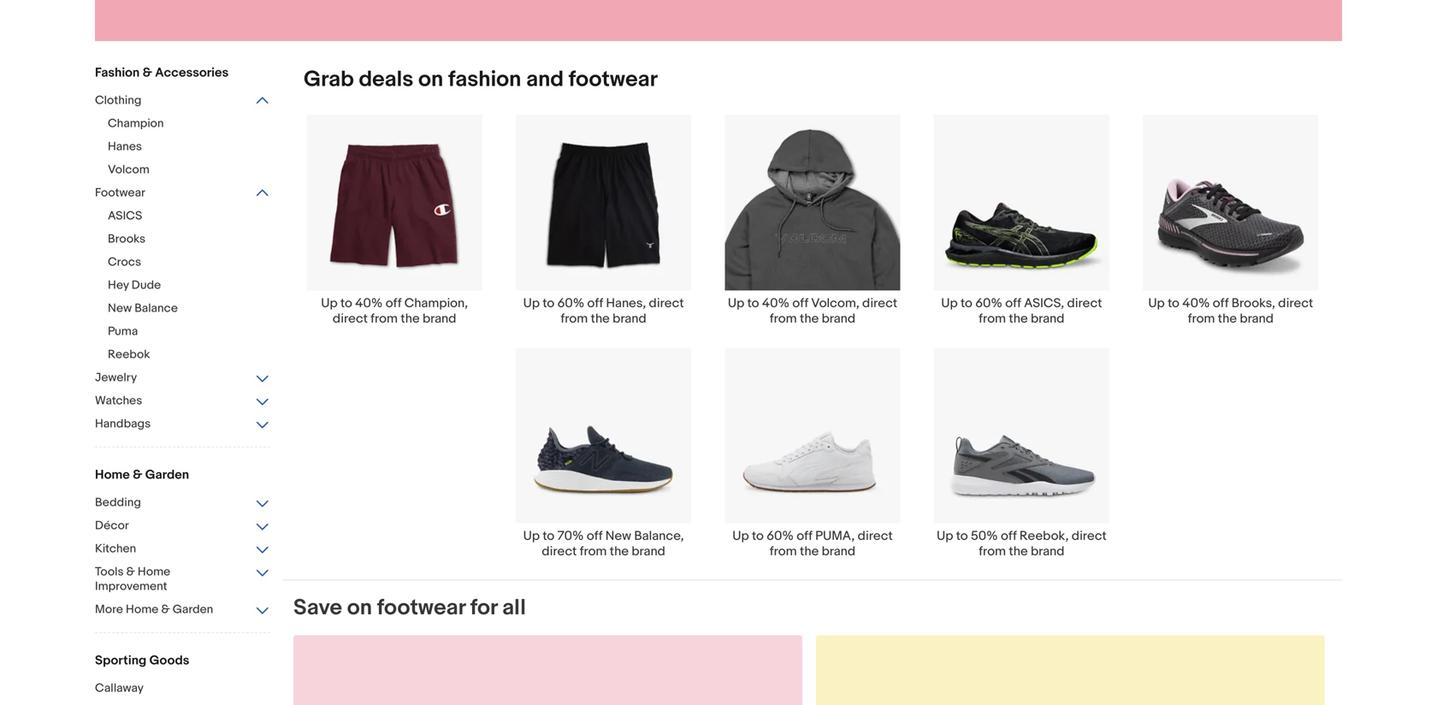 Task type: vqa. For each thing, say whether or not it's contained in the screenshot.
Handbags DROPDOWN BUTTON at the bottom of the page
yes



Task type: describe. For each thing, give the bounding box(es) containing it.
deals
[[359, 66, 414, 93]]

handbags button
[[95, 417, 270, 433]]

direct inside 'up to 70% off new balance, direct from the brand'
[[542, 544, 577, 559]]

direct for up to 40% off volcom, direct from the brand
[[863, 295, 898, 311]]

all
[[502, 595, 526, 621]]

brooks link
[[108, 232, 283, 248]]

more
[[95, 602, 123, 617]]

fashion & accessories
[[95, 65, 229, 80]]

the for up to 40% off brooks, direct from the brand
[[1218, 311, 1237, 326]]

up for up to 40% off volcom, direct from the brand
[[728, 295, 745, 311]]

goods
[[149, 653, 189, 668]]

brand for up to 40% off champion, direct from the brand
[[423, 311, 456, 326]]

grab
[[304, 66, 354, 93]]

up for up to 60% off hanes, direct from the brand
[[523, 295, 540, 311]]

up to 60% off puma, direct from the brand
[[733, 528, 893, 559]]

puma,
[[816, 528, 855, 544]]

hey dude link
[[108, 278, 283, 294]]

footwear button
[[95, 186, 270, 202]]

callaway
[[95, 681, 144, 696]]

1 vertical spatial footwear
[[377, 595, 466, 621]]

asics link
[[108, 209, 283, 225]]

off for reebok,
[[1001, 528, 1017, 544]]

décor button
[[95, 519, 270, 535]]

40% for volcom,
[[762, 295, 790, 311]]

2 vertical spatial home
[[126, 602, 159, 617]]

bedding
[[95, 495, 141, 510]]

off for asics,
[[1006, 295, 1021, 311]]

the for up to 60% off hanes, direct from the brand
[[591, 311, 610, 326]]

up to 40% off brooks, direct from the brand
[[1149, 295, 1314, 326]]

bedding button
[[95, 495, 270, 512]]

direct for up to 60% off asics, direct from the brand
[[1067, 295, 1102, 311]]

brand for up to 50% off reebok, direct from the brand
[[1031, 544, 1065, 559]]

to for up to 40% off champion, direct from the brand
[[341, 295, 352, 311]]

to for up to 50% off reebok, direct from the brand
[[956, 528, 968, 544]]

asics,
[[1024, 295, 1065, 311]]

50%
[[971, 528, 998, 544]]

dude
[[132, 278, 161, 293]]

to for up to 40% off volcom, direct from the brand
[[748, 295, 759, 311]]

brand for up to 40% off brooks, direct from the brand
[[1240, 311, 1274, 326]]

clothing button
[[95, 93, 270, 110]]

kitchen button
[[95, 542, 270, 558]]

40% for brooks,
[[1183, 295, 1210, 311]]

champion,
[[404, 295, 468, 311]]

& right tools
[[126, 565, 135, 579]]

kitchen
[[95, 542, 136, 556]]

sporting goods
[[95, 653, 189, 668]]

to for up to 60% off hanes, direct from the brand
[[543, 295, 555, 311]]

60% for puma,
[[767, 528, 794, 544]]

for
[[470, 595, 498, 621]]

hanes,
[[606, 295, 646, 311]]

from for up to 40% off brooks, direct from the brand
[[1188, 311, 1215, 326]]

brooks,
[[1232, 295, 1276, 311]]

up to 60% off hanes, direct from the brand link
[[499, 114, 708, 326]]

and
[[526, 66, 564, 93]]

callaway link
[[95, 681, 270, 697]]

garden inside bedding décor kitchen tools & home improvement more home & garden
[[173, 602, 213, 617]]

accessories
[[155, 65, 229, 80]]

watches
[[95, 394, 142, 408]]

volcom,
[[811, 295, 860, 311]]

champion link
[[108, 116, 283, 133]]

up to 70% off new balance, direct from the brand
[[523, 528, 684, 559]]

balance,
[[634, 528, 684, 544]]

clothing champion hanes volcom footwear asics brooks crocs hey dude new balance puma reebok jewelry watches handbags
[[95, 93, 178, 431]]

from for up to 40% off volcom, direct from the brand
[[770, 311, 797, 326]]

up for up to 50% off reebok, direct from the brand
[[937, 528, 954, 544]]

hey
[[108, 278, 129, 293]]

to for up to 70% off new balance, direct from the brand
[[543, 528, 555, 544]]

volcom
[[108, 163, 150, 177]]

tools & home improvement button
[[95, 565, 270, 596]]

from for up to 50% off reebok, direct from the brand
[[979, 544, 1006, 559]]

save on footwear for all
[[293, 595, 526, 621]]

puma link
[[108, 324, 283, 341]]

70%
[[558, 528, 584, 544]]

the inside 'up to 70% off new balance, direct from the brand'
[[610, 544, 629, 559]]



Task type: locate. For each thing, give the bounding box(es) containing it.
to inside "up to 40% off champion, direct from the brand"
[[341, 295, 352, 311]]

volcom link
[[108, 163, 283, 179]]

from inside "up to 60% off hanes, direct from the brand"
[[561, 311, 588, 326]]

1 horizontal spatial new
[[606, 528, 631, 544]]

up to 40% off champion, direct from the brand link
[[290, 114, 499, 326]]

direct for up to 60% off hanes, direct from the brand
[[649, 295, 684, 311]]

60% for hanes,
[[558, 295, 585, 311]]

direct for up to 50% off reebok, direct from the brand
[[1072, 528, 1107, 544]]

footwear
[[95, 186, 145, 200]]

from left volcom, in the right of the page
[[770, 311, 797, 326]]

1 40% from the left
[[355, 295, 383, 311]]

0 vertical spatial home
[[95, 467, 130, 483]]

garden
[[145, 467, 189, 483], [173, 602, 213, 617]]

home up bedding
[[95, 467, 130, 483]]

the inside up to 40% off brooks, direct from the brand
[[1218, 311, 1237, 326]]

reebok,
[[1020, 528, 1069, 544]]

from inside "up to 40% off champion, direct from the brand"
[[371, 311, 398, 326]]

from for up to 60% off hanes, direct from the brand
[[561, 311, 588, 326]]

brand inside "up to 40% off champion, direct from the brand"
[[423, 311, 456, 326]]

direct inside 'up to 40% off volcom, direct from the brand'
[[863, 295, 898, 311]]

up to 40% off volcom, direct from the brand link
[[708, 114, 917, 326]]

from for up to 40% off champion, direct from the brand
[[371, 311, 398, 326]]

home down the kitchen dropdown button on the left of page
[[138, 565, 170, 579]]

to inside up to 40% off brooks, direct from the brand
[[1168, 295, 1180, 311]]

up to 60% off puma, direct from the brand link
[[708, 347, 917, 559]]

40% for champion,
[[355, 295, 383, 311]]

brand inside up to 50% off reebok, direct from the brand
[[1031, 544, 1065, 559]]

jewelry
[[95, 370, 137, 385]]

from left balance,
[[580, 544, 607, 559]]

champion
[[108, 116, 164, 131]]

brand inside 'up to 40% off volcom, direct from the brand'
[[822, 311, 856, 326]]

from left 'hanes,'
[[561, 311, 588, 326]]

on right save in the left of the page
[[347, 595, 372, 621]]

to inside up to 50% off reebok, direct from the brand
[[956, 528, 968, 544]]

up for up to 60% off puma, direct from the brand
[[733, 528, 749, 544]]

40% inside up to 40% off brooks, direct from the brand
[[1183, 295, 1210, 311]]

up
[[321, 295, 338, 311], [523, 295, 540, 311], [728, 295, 745, 311], [941, 295, 958, 311], [1149, 295, 1165, 311], [523, 528, 540, 544], [733, 528, 749, 544], [937, 528, 954, 544]]

from inside 'up to 70% off new balance, direct from the brand'
[[580, 544, 607, 559]]

brand for up to 60% off puma, direct from the brand
[[822, 544, 856, 559]]

direct inside "up to 60% off hanes, direct from the brand"
[[649, 295, 684, 311]]

off right 70%
[[587, 528, 603, 544]]

up for up to 60% off asics, direct from the brand
[[941, 295, 958, 311]]

0 horizontal spatial on
[[347, 595, 372, 621]]

from inside up to 50% off reebok, direct from the brand
[[979, 544, 1006, 559]]

jewelry button
[[95, 370, 270, 387]]

up for up to 40% off brooks, direct from the brand
[[1149, 295, 1165, 311]]

0 horizontal spatial 60%
[[558, 295, 585, 311]]

new inside clothing champion hanes volcom footwear asics brooks crocs hey dude new balance puma reebok jewelry watches handbags
[[108, 301, 132, 316]]

garden up "bedding" dropdown button
[[145, 467, 189, 483]]

brand inside "up to 60% off hanes, direct from the brand"
[[613, 311, 647, 326]]

up to 60% off hanes, direct from the brand
[[523, 295, 684, 326]]

off for puma,
[[797, 528, 813, 544]]

direct for up to 40% off brooks, direct from the brand
[[1279, 295, 1314, 311]]

new left balance,
[[606, 528, 631, 544]]

60% inside up to 60% off asics, direct from the brand
[[976, 295, 1003, 311]]

on
[[418, 66, 443, 93], [347, 595, 372, 621]]

off inside "up to 40% off champion, direct from the brand"
[[386, 295, 402, 311]]

the for up to 60% off asics, direct from the brand
[[1009, 311, 1028, 326]]

up to 60% off asics, direct from the brand
[[941, 295, 1102, 326]]

the for up to 50% off reebok, direct from the brand
[[1009, 544, 1028, 559]]

0 vertical spatial new
[[108, 301, 132, 316]]

direct for up to 60% off puma, direct from the brand
[[858, 528, 893, 544]]

tools
[[95, 565, 124, 579]]

to for up to 60% off asics, direct from the brand
[[961, 295, 973, 311]]

up to 40% off brooks, direct from the brand link
[[1127, 114, 1336, 326]]

direct inside up to 60% off asics, direct from the brand
[[1067, 295, 1102, 311]]

brooks
[[108, 232, 146, 246]]

off for hanes,
[[587, 295, 603, 311]]

40% left volcom, in the right of the page
[[762, 295, 790, 311]]

60%
[[558, 295, 585, 311], [976, 295, 1003, 311], [767, 528, 794, 544]]

fashion
[[95, 65, 140, 80]]

décor
[[95, 519, 129, 533]]

2 horizontal spatial 40%
[[1183, 295, 1210, 311]]

home & garden
[[95, 467, 189, 483]]

new down hey
[[108, 301, 132, 316]]

balance
[[135, 301, 178, 316]]

off left champion,
[[386, 295, 402, 311]]

& down tools & home improvement dropdown button
[[161, 602, 170, 617]]

crocs
[[108, 255, 141, 270]]

new balance link
[[108, 301, 283, 317]]

handbags
[[95, 417, 151, 431]]

1 vertical spatial garden
[[173, 602, 213, 617]]

1 horizontal spatial 60%
[[767, 528, 794, 544]]

to inside up to 60% off asics, direct from the brand
[[961, 295, 973, 311]]

improvement
[[95, 579, 167, 594]]

to inside 'up to 40% off volcom, direct from the brand'
[[748, 295, 759, 311]]

& right fashion
[[143, 65, 152, 80]]

off for volcom,
[[793, 295, 809, 311]]

from
[[371, 311, 398, 326], [561, 311, 588, 326], [770, 311, 797, 326], [979, 311, 1006, 326], [1188, 311, 1215, 326], [580, 544, 607, 559], [770, 544, 797, 559], [979, 544, 1006, 559]]

up to 60% off asics, direct from the brand link
[[917, 114, 1127, 326]]

from for up to 60% off asics, direct from the brand
[[979, 311, 1006, 326]]

watches button
[[95, 394, 270, 410]]

from left reebok,
[[979, 544, 1006, 559]]

direct
[[649, 295, 684, 311], [863, 295, 898, 311], [1067, 295, 1102, 311], [1279, 295, 1314, 311], [333, 311, 368, 326], [858, 528, 893, 544], [1072, 528, 1107, 544], [542, 544, 577, 559]]

grab deals on fashion and footwear
[[304, 66, 658, 93]]

off inside up to 50% off reebok, direct from the brand
[[1001, 528, 1017, 544]]

bedding décor kitchen tools & home improvement more home & garden
[[95, 495, 213, 617]]

brand inside up to 60% off puma, direct from the brand
[[822, 544, 856, 559]]

the inside up to 60% off puma, direct from the brand
[[800, 544, 819, 559]]

the inside 'up to 40% off volcom, direct from the brand'
[[800, 311, 819, 326]]

direct inside "up to 40% off champion, direct from the brand"
[[333, 311, 368, 326]]

list
[[283, 114, 1343, 580]]

from for up to 60% off puma, direct from the brand
[[770, 544, 797, 559]]

up inside up to 40% off brooks, direct from the brand
[[1149, 295, 1165, 311]]

None text field
[[293, 635, 802, 705], [816, 635, 1325, 705], [293, 635, 802, 705], [816, 635, 1325, 705]]

0 vertical spatial footwear
[[569, 66, 658, 93]]

from left puma,
[[770, 544, 797, 559]]

off
[[386, 295, 402, 311], [587, 295, 603, 311], [793, 295, 809, 311], [1006, 295, 1021, 311], [1213, 295, 1229, 311], [587, 528, 603, 544], [797, 528, 813, 544], [1001, 528, 1017, 544]]

from left asics, at the top right of the page
[[979, 311, 1006, 326]]

direct for up to 40% off champion, direct from the brand
[[333, 311, 368, 326]]

direct inside up to 60% off puma, direct from the brand
[[858, 528, 893, 544]]

40%
[[355, 295, 383, 311], [762, 295, 790, 311], [1183, 295, 1210, 311]]

to for up to 40% off brooks, direct from the brand
[[1168, 295, 1180, 311]]

home
[[95, 467, 130, 483], [138, 565, 170, 579], [126, 602, 159, 617]]

brand inside up to 60% off asics, direct from the brand
[[1031, 311, 1065, 326]]

off left puma,
[[797, 528, 813, 544]]

off inside up to 40% off brooks, direct from the brand
[[1213, 295, 1229, 311]]

up inside 'up to 70% off new balance, direct from the brand'
[[523, 528, 540, 544]]

the for up to 40% off champion, direct from the brand
[[401, 311, 420, 326]]

60% inside "up to 60% off hanes, direct from the brand"
[[558, 295, 585, 311]]

up for up to 70% off new balance, direct from the brand
[[523, 528, 540, 544]]

off for new
[[587, 528, 603, 544]]

up for up to 40% off champion, direct from the brand
[[321, 295, 338, 311]]

off left 'hanes,'
[[587, 295, 603, 311]]

up to 70% off new balance, direct from the brand link
[[499, 347, 708, 559]]

more home & garden button
[[95, 602, 270, 619]]

off left asics, at the top right of the page
[[1006, 295, 1021, 311]]

to
[[341, 295, 352, 311], [543, 295, 555, 311], [748, 295, 759, 311], [961, 295, 973, 311], [1168, 295, 1180, 311], [543, 528, 555, 544], [752, 528, 764, 544], [956, 528, 968, 544]]

up to 40% off volcom, direct from the brand
[[728, 295, 898, 326]]

1 vertical spatial home
[[138, 565, 170, 579]]

0 horizontal spatial new
[[108, 301, 132, 316]]

2 40% from the left
[[762, 295, 790, 311]]

hanes link
[[108, 139, 283, 156]]

0 horizontal spatial footwear
[[377, 595, 466, 621]]

the inside "up to 40% off champion, direct from the brand"
[[401, 311, 420, 326]]

sporting
[[95, 653, 147, 668]]

to inside up to 60% off puma, direct from the brand
[[752, 528, 764, 544]]

3 40% from the left
[[1183, 295, 1210, 311]]

list containing up to 40% off champion, direct from the brand
[[283, 114, 1343, 580]]

up inside 'up to 40% off volcom, direct from the brand'
[[728, 295, 745, 311]]

up inside up to 60% off asics, direct from the brand
[[941, 295, 958, 311]]

footwear right and on the top left of the page
[[569, 66, 658, 93]]

brand for up to 40% off volcom, direct from the brand
[[822, 311, 856, 326]]

the
[[401, 311, 420, 326], [591, 311, 610, 326], [800, 311, 819, 326], [1009, 311, 1028, 326], [1218, 311, 1237, 326], [610, 544, 629, 559], [800, 544, 819, 559], [1009, 544, 1028, 559]]

0 vertical spatial on
[[418, 66, 443, 93]]

off right 50%
[[1001, 528, 1017, 544]]

off left volcom, in the right of the page
[[793, 295, 809, 311]]

off inside 'up to 40% off volcom, direct from the brand'
[[793, 295, 809, 311]]

40% inside "up to 40% off champion, direct from the brand"
[[355, 295, 383, 311]]

up inside up to 50% off reebok, direct from the brand
[[937, 528, 954, 544]]

1 horizontal spatial on
[[418, 66, 443, 93]]

new inside 'up to 70% off new balance, direct from the brand'
[[606, 528, 631, 544]]

2 horizontal spatial 60%
[[976, 295, 1003, 311]]

the for up to 60% off puma, direct from the brand
[[800, 544, 819, 559]]

off for brooks,
[[1213, 295, 1229, 311]]

40% left champion,
[[355, 295, 383, 311]]

60% for asics,
[[976, 295, 1003, 311]]

save
[[293, 595, 342, 621]]

the inside up to 50% off reebok, direct from the brand
[[1009, 544, 1028, 559]]

off inside up to 60% off puma, direct from the brand
[[797, 528, 813, 544]]

from inside up to 60% off puma, direct from the brand
[[770, 544, 797, 559]]

from inside up to 40% off brooks, direct from the brand
[[1188, 311, 1215, 326]]

up inside "up to 60% off hanes, direct from the brand"
[[523, 295, 540, 311]]

the for up to 40% off volcom, direct from the brand
[[800, 311, 819, 326]]

1 vertical spatial new
[[606, 528, 631, 544]]

1 horizontal spatial footwear
[[569, 66, 658, 93]]

brand
[[423, 311, 456, 326], [613, 311, 647, 326], [822, 311, 856, 326], [1031, 311, 1065, 326], [1240, 311, 1274, 326], [632, 544, 666, 559], [822, 544, 856, 559], [1031, 544, 1065, 559]]

1 vertical spatial on
[[347, 595, 372, 621]]

the inside "up to 60% off hanes, direct from the brand"
[[591, 311, 610, 326]]

garden down tools & home improvement dropdown button
[[173, 602, 213, 617]]

reebok link
[[108, 347, 283, 364]]

from left brooks,
[[1188, 311, 1215, 326]]

hanes
[[108, 139, 142, 154]]

from left champion,
[[371, 311, 398, 326]]

direct inside up to 40% off brooks, direct from the brand
[[1279, 295, 1314, 311]]

to inside 'up to 70% off new balance, direct from the brand'
[[543, 528, 555, 544]]

& up bedding
[[133, 467, 142, 483]]

to for up to 60% off puma, direct from the brand
[[752, 528, 764, 544]]

the inside up to 60% off asics, direct from the brand
[[1009, 311, 1028, 326]]

60% left asics, at the top right of the page
[[976, 295, 1003, 311]]

up inside up to 60% off puma, direct from the brand
[[733, 528, 749, 544]]

1 horizontal spatial 40%
[[762, 295, 790, 311]]

60% inside up to 60% off puma, direct from the brand
[[767, 528, 794, 544]]

up to 50% off reebok, direct from the brand link
[[917, 347, 1127, 559]]

brand inside 'up to 70% off new balance, direct from the brand'
[[632, 544, 666, 559]]

puma
[[108, 324, 138, 339]]

0 horizontal spatial 40%
[[355, 295, 383, 311]]

on right deals on the top left of the page
[[418, 66, 443, 93]]

direct inside up to 50% off reebok, direct from the brand
[[1072, 528, 1107, 544]]

reebok
[[108, 347, 150, 362]]

60% left puma,
[[767, 528, 794, 544]]

from inside up to 60% off asics, direct from the brand
[[979, 311, 1006, 326]]

off inside 'up to 70% off new balance, direct from the brand'
[[587, 528, 603, 544]]

off inside up to 60% off asics, direct from the brand
[[1006, 295, 1021, 311]]

0 vertical spatial garden
[[145, 467, 189, 483]]

fashion
[[448, 66, 521, 93]]

40% left brooks,
[[1183, 295, 1210, 311]]

from inside 'up to 40% off volcom, direct from the brand'
[[770, 311, 797, 326]]

footwear left for
[[377, 595, 466, 621]]

new
[[108, 301, 132, 316], [606, 528, 631, 544]]

&
[[143, 65, 152, 80], [133, 467, 142, 483], [126, 565, 135, 579], [161, 602, 170, 617]]

brand for up to 60% off hanes, direct from the brand
[[613, 311, 647, 326]]

to inside "up to 60% off hanes, direct from the brand"
[[543, 295, 555, 311]]

up to 50% off reebok, direct from the brand
[[937, 528, 1107, 559]]

brand for up to 60% off asics, direct from the brand
[[1031, 311, 1065, 326]]

40% inside 'up to 40% off volcom, direct from the brand'
[[762, 295, 790, 311]]

up inside "up to 40% off champion, direct from the brand"
[[321, 295, 338, 311]]

off left brooks,
[[1213, 295, 1229, 311]]

up to 40% off champion, direct from the brand
[[321, 295, 468, 326]]

crocs link
[[108, 255, 283, 271]]

60% left 'hanes,'
[[558, 295, 585, 311]]

off inside "up to 60% off hanes, direct from the brand"
[[587, 295, 603, 311]]

off for champion,
[[386, 295, 402, 311]]

footwear
[[569, 66, 658, 93], [377, 595, 466, 621]]

clothing
[[95, 93, 142, 108]]

home down improvement
[[126, 602, 159, 617]]

asics
[[108, 209, 142, 223]]

brand inside up to 40% off brooks, direct from the brand
[[1240, 311, 1274, 326]]



